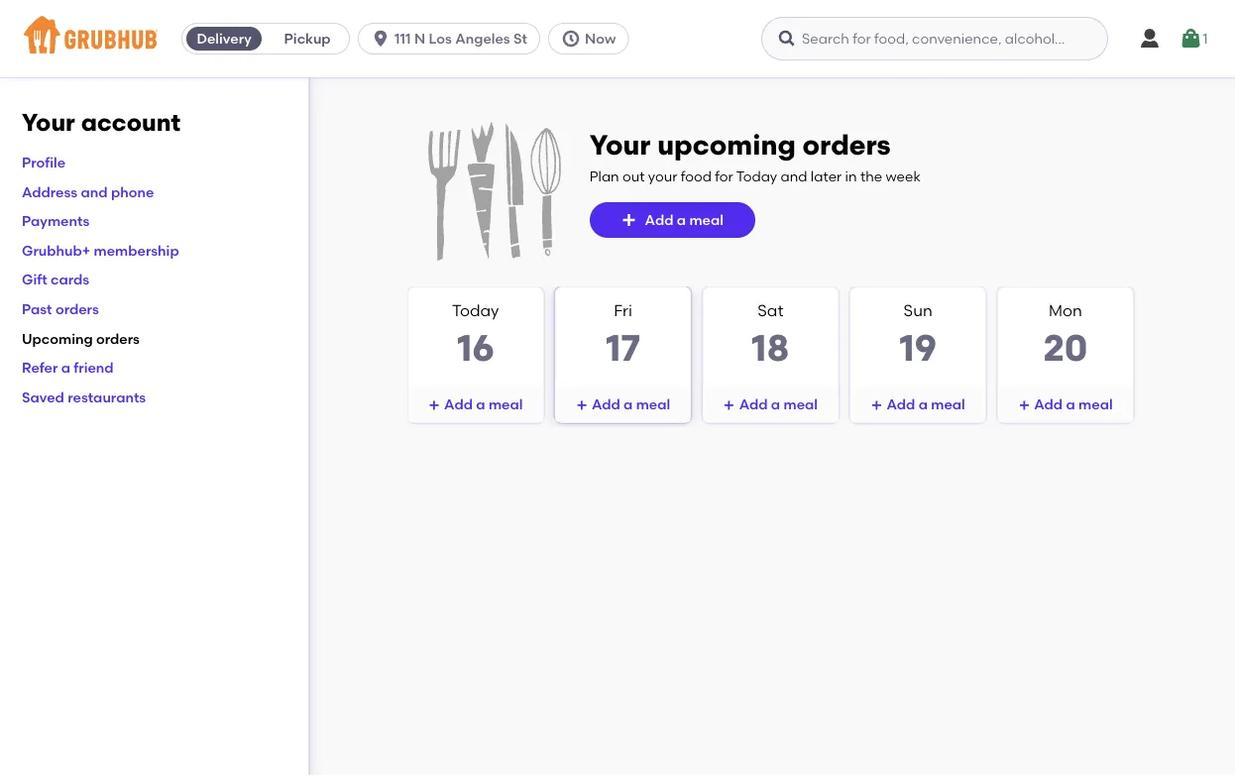 Task type: vqa. For each thing, say whether or not it's contained in the screenshot.
Grubhub+ membership
yes



Task type: describe. For each thing, give the bounding box(es) containing it.
now
[[585, 30, 616, 47]]

address and phone link
[[22, 183, 154, 200]]

in
[[845, 168, 857, 185]]

svg image for 17 add a meal button
[[576, 400, 588, 412]]

mon
[[1049, 301, 1083, 320]]

out
[[623, 168, 645, 185]]

add a meal for 18
[[739, 396, 818, 413]]

grubhub+ membership link
[[22, 242, 179, 259]]

a right refer
[[61, 359, 70, 376]]

a for 19
[[919, 396, 928, 413]]

a for 18
[[771, 396, 781, 413]]

add a meal button for 20
[[999, 387, 1133, 423]]

friend
[[74, 359, 114, 376]]

fri 17
[[606, 301, 641, 370]]

add for 16
[[444, 396, 473, 413]]

meal for 16
[[489, 396, 523, 413]]

membership
[[94, 242, 179, 259]]

for
[[715, 168, 733, 185]]

add a meal button for 19
[[851, 387, 986, 423]]

los
[[429, 30, 452, 47]]

svg image for add a meal button corresponding to 20
[[1019, 400, 1031, 412]]

add a meal for 20
[[1035, 396, 1113, 413]]

today inside the your upcoming orders plan out your food for today and later in the week
[[737, 168, 778, 185]]

angeles
[[455, 30, 510, 47]]

0 horizontal spatial today
[[452, 301, 499, 320]]

address
[[22, 183, 78, 200]]

saved restaurants
[[22, 389, 146, 406]]

st
[[514, 30, 528, 47]]

week
[[886, 168, 921, 185]]

gift
[[22, 271, 47, 288]]

sat 18
[[752, 301, 790, 370]]

pickup button
[[266, 23, 349, 55]]

now button
[[548, 23, 637, 55]]

add a meal down food
[[645, 212, 724, 228]]

fri
[[614, 301, 633, 320]]

plan
[[590, 168, 619, 185]]

sun
[[904, 301, 933, 320]]

sat
[[758, 301, 784, 320]]

phone
[[111, 183, 154, 200]]

orders inside the your upcoming orders plan out your food for today and later in the week
[[803, 128, 891, 162]]

past orders link
[[22, 301, 99, 318]]

the
[[861, 168, 883, 185]]

111
[[395, 30, 411, 47]]

sun 19
[[900, 301, 937, 370]]

your account
[[22, 108, 181, 137]]

and inside the your upcoming orders plan out your food for today and later in the week
[[781, 168, 808, 185]]

0 horizontal spatial and
[[81, 183, 108, 200]]

svg image inside now button
[[561, 29, 581, 49]]

add a meal button for 18
[[703, 387, 838, 423]]

add for 20
[[1035, 396, 1063, 413]]

add for 19
[[887, 396, 916, 413]]

mon 20
[[1044, 301, 1088, 370]]

svg image for 1 button
[[1180, 27, 1203, 51]]

17
[[606, 326, 641, 370]]

meal for 18
[[784, 396, 818, 413]]

saved
[[22, 389, 64, 406]]

a for 16
[[476, 396, 485, 413]]

refer a friend link
[[22, 359, 114, 376]]

past
[[22, 301, 52, 318]]

upcoming
[[22, 330, 93, 347]]

add a meal for 16
[[444, 396, 523, 413]]

add a meal button for 16
[[408, 387, 543, 423]]

add a meal for 19
[[887, 396, 966, 413]]

profile link
[[22, 154, 66, 171]]

1 button
[[1180, 21, 1208, 57]]

add for 17
[[592, 396, 620, 413]]

gift cards
[[22, 271, 89, 288]]

payments link
[[22, 213, 90, 229]]

a down food
[[677, 212, 686, 228]]

pickup
[[284, 30, 331, 47]]

today 16
[[452, 301, 499, 370]]



Task type: locate. For each thing, give the bounding box(es) containing it.
your
[[22, 108, 75, 137], [590, 128, 651, 162]]

gift cards link
[[22, 271, 89, 288]]

add a meal down the 20
[[1035, 396, 1113, 413]]

cards
[[51, 271, 89, 288]]

meal down the '18'
[[784, 396, 818, 413]]

add a meal down 19
[[887, 396, 966, 413]]

1
[[1203, 30, 1208, 47]]

and
[[781, 168, 808, 185], [81, 183, 108, 200]]

add a meal button down the '18'
[[703, 387, 838, 423]]

111 n los angeles st button
[[358, 23, 548, 55]]

n
[[414, 30, 426, 47]]

meal down food
[[690, 212, 724, 228]]

Search for food, convenience, alcohol... search field
[[762, 17, 1109, 60]]

a
[[677, 212, 686, 228], [61, 359, 70, 376], [476, 396, 485, 413], [624, 396, 633, 413], [771, 396, 781, 413], [919, 396, 928, 413], [1066, 396, 1076, 413]]

add a meal button down the your
[[590, 202, 755, 238]]

meal for 20
[[1079, 396, 1113, 413]]

111 n los angeles st
[[395, 30, 528, 47]]

later
[[811, 168, 842, 185]]

add a meal button
[[590, 202, 755, 238], [408, 387, 543, 423], [556, 387, 691, 423], [703, 387, 838, 423], [851, 387, 986, 423], [999, 387, 1133, 423]]

20
[[1044, 326, 1088, 370]]

grubhub+
[[22, 242, 90, 259]]

add a meal
[[645, 212, 724, 228], [444, 396, 523, 413], [592, 396, 671, 413], [739, 396, 818, 413], [887, 396, 966, 413], [1035, 396, 1113, 413]]

add down 17
[[592, 396, 620, 413]]

add a meal button down 17
[[556, 387, 691, 423]]

delivery
[[197, 30, 252, 47]]

svg image inside 1 button
[[1180, 27, 1203, 51]]

add
[[645, 212, 674, 228], [444, 396, 473, 413], [592, 396, 620, 413], [739, 396, 768, 413], [887, 396, 916, 413], [1035, 396, 1063, 413]]

add down the '18'
[[739, 396, 768, 413]]

your for upcoming
[[590, 128, 651, 162]]

add a meal down the '18'
[[739, 396, 818, 413]]

meal
[[690, 212, 724, 228], [489, 396, 523, 413], [636, 396, 671, 413], [784, 396, 818, 413], [931, 396, 966, 413], [1079, 396, 1113, 413]]

svg image
[[1180, 27, 1203, 51], [371, 29, 391, 49], [561, 29, 581, 49], [576, 400, 588, 412], [1019, 400, 1031, 412]]

svg image inside 111 n los angeles st button
[[371, 29, 391, 49]]

1 vertical spatial orders
[[55, 301, 99, 318]]

orders for past orders
[[55, 301, 99, 318]]

refer a friend
[[22, 359, 114, 376]]

a down 17
[[624, 396, 633, 413]]

today up 16
[[452, 301, 499, 320]]

today right for
[[737, 168, 778, 185]]

add for 18
[[739, 396, 768, 413]]

1 vertical spatial today
[[452, 301, 499, 320]]

orders up upcoming orders at the top left of the page
[[55, 301, 99, 318]]

add a meal button for 17
[[556, 387, 691, 423]]

meal down 16
[[489, 396, 523, 413]]

a down the 20
[[1066, 396, 1076, 413]]

today
[[737, 168, 778, 185], [452, 301, 499, 320]]

orders
[[803, 128, 891, 162], [55, 301, 99, 318], [96, 330, 140, 347]]

add a meal down 16
[[444, 396, 523, 413]]

add a meal for 17
[[592, 396, 671, 413]]

your up out at the top right
[[590, 128, 651, 162]]

18
[[752, 326, 790, 370]]

a for 20
[[1066, 396, 1076, 413]]

0 vertical spatial orders
[[803, 128, 891, 162]]

1 horizontal spatial and
[[781, 168, 808, 185]]

1 horizontal spatial your
[[590, 128, 651, 162]]

a down 16
[[476, 396, 485, 413]]

restaurants
[[68, 389, 146, 406]]

meal for 17
[[636, 396, 671, 413]]

0 horizontal spatial your
[[22, 108, 75, 137]]

orders up in
[[803, 128, 891, 162]]

add a meal button down 16
[[408, 387, 543, 423]]

a for 17
[[624, 396, 633, 413]]

upcoming
[[658, 128, 796, 162]]

svg image
[[1138, 27, 1162, 51], [777, 29, 797, 49], [621, 212, 637, 228], [428, 400, 440, 412], [724, 400, 735, 412], [871, 400, 883, 412]]

add a meal down 17
[[592, 396, 671, 413]]

your up profile
[[22, 108, 75, 137]]

2 vertical spatial orders
[[96, 330, 140, 347]]

your for account
[[22, 108, 75, 137]]

add down the 20
[[1035, 396, 1063, 413]]

and left phone
[[81, 183, 108, 200]]

a down 19
[[919, 396, 928, 413]]

add down the your
[[645, 212, 674, 228]]

and left later
[[781, 168, 808, 185]]

add a meal button down the 20
[[999, 387, 1133, 423]]

your upcoming orders plan out your food for today and later in the week
[[590, 128, 921, 185]]

main navigation navigation
[[0, 0, 1236, 77]]

0 vertical spatial today
[[737, 168, 778, 185]]

profile
[[22, 154, 66, 171]]

orders for upcoming orders
[[96, 330, 140, 347]]

grubhub+ membership
[[22, 242, 179, 259]]

payments
[[22, 213, 90, 229]]

meal down 17
[[636, 396, 671, 413]]

add down 16
[[444, 396, 473, 413]]

upcoming orders
[[22, 330, 140, 347]]

meal down 19
[[931, 396, 966, 413]]

refer
[[22, 359, 58, 376]]

food
[[681, 168, 712, 185]]

saved restaurants link
[[22, 389, 146, 406]]

meal down the 20
[[1079, 396, 1113, 413]]

your inside the your upcoming orders plan out your food for today and later in the week
[[590, 128, 651, 162]]

1 horizontal spatial today
[[737, 168, 778, 185]]

add a meal button down 19
[[851, 387, 986, 423]]

add down 19
[[887, 396, 916, 413]]

orders up friend
[[96, 330, 140, 347]]

your
[[648, 168, 678, 185]]

delivery button
[[183, 23, 266, 55]]

upcoming orders link
[[22, 330, 140, 347]]

account
[[81, 108, 181, 137]]

19
[[900, 326, 937, 370]]

address and phone
[[22, 183, 154, 200]]

past orders
[[22, 301, 99, 318]]

a down the '18'
[[771, 396, 781, 413]]

16
[[457, 326, 494, 370]]

meal for 19
[[931, 396, 966, 413]]



